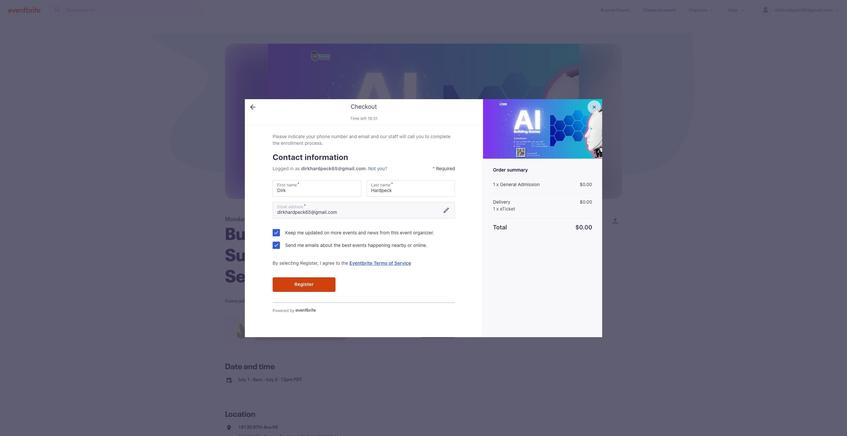 Task type: locate. For each thing, give the bounding box(es) containing it.
eventbrite image
[[8, 6, 41, 13]]

article
[[0, 0, 847, 437]]

organizer profile element
[[225, 316, 463, 346]]



Task type: vqa. For each thing, say whether or not it's contained in the screenshot.
Organizer profile element
yes



